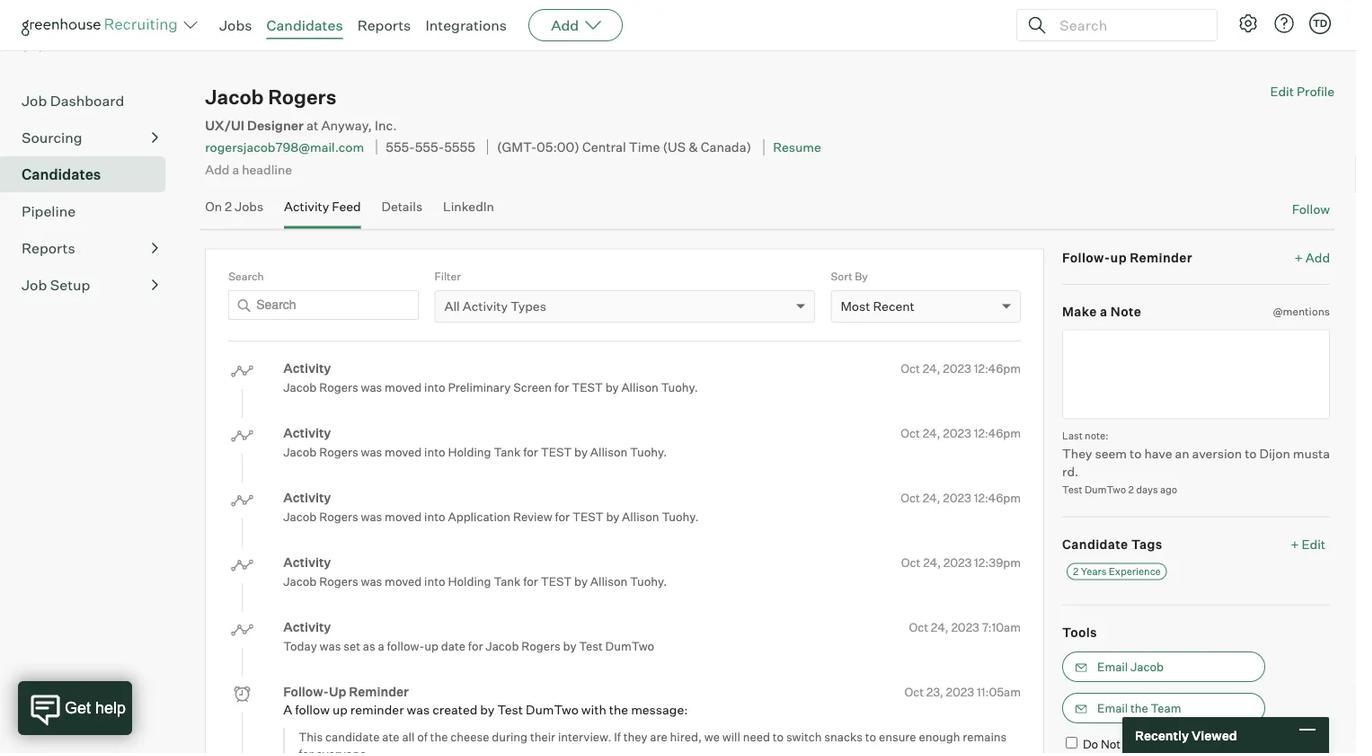 Task type: locate. For each thing, give the bounding box(es) containing it.
0 vertical spatial tank
[[494, 445, 521, 459]]

the
[[1131, 701, 1148, 715], [609, 702, 628, 718], [430, 729, 448, 744]]

candidates down "sourcing"
[[22, 166, 101, 184]]

1 vertical spatial test
[[579, 639, 603, 653]]

+
[[1295, 249, 1303, 265], [1291, 536, 1299, 552]]

email
[[1097, 660, 1128, 674], [1097, 701, 1128, 715], [1123, 737, 1154, 751]]

holding
[[448, 445, 491, 459], [448, 574, 491, 589]]

0 vertical spatial a
[[232, 161, 239, 177]]

recently viewed
[[1135, 727, 1237, 743]]

for inside this candidate ate all of the cheese during their interview. if they are hired, we will need to switch snacks to ensure enough remains for everyone.
[[299, 747, 313, 753]]

1 vertical spatial edit
[[1302, 536, 1326, 552]]

of
[[417, 729, 428, 744]]

2 vertical spatial a
[[378, 639, 384, 653]]

2 inside on 2 jobs link
[[225, 199, 232, 214]]

2 into from the top
[[424, 445, 445, 459]]

into up "date"
[[424, 574, 445, 589]]

1 vertical spatial holding
[[448, 574, 491, 589]]

oct 24, 2023 12:46pm for jacob rogers was moved into preliminary screen for test by allison tuohy.
[[901, 361, 1021, 375]]

reminder for follow-up reminder
[[349, 684, 409, 700]]

None text field
[[1062, 329, 1330, 419]]

0 vertical spatial holding
[[448, 445, 491, 459]]

reports down pipeline
[[22, 239, 75, 257]]

jacob rogers was moved into holding tank for test by allison tuohy. up application
[[283, 445, 667, 459]]

jacob inside the jacob rogers ux/ui designer at anyway, inc.
[[205, 85, 264, 109]]

by
[[605, 380, 619, 395], [574, 445, 588, 459], [606, 510, 619, 524], [574, 574, 588, 589], [563, 639, 576, 653], [480, 702, 495, 718]]

job
[[22, 92, 47, 110], [22, 276, 47, 294]]

a right as
[[378, 639, 384, 653]]

3 moved from the top
[[385, 510, 422, 524]]

0 vertical spatial jacob rogers was moved into holding tank for test by allison tuohy.
[[283, 445, 667, 459]]

1 vertical spatial reports link
[[22, 237, 158, 259]]

1 vertical spatial candidates link
[[22, 164, 158, 185]]

3 oct 24, 2023 12:46pm from the top
[[901, 490, 1021, 505]]

0 horizontal spatial the
[[430, 729, 448, 744]]

0 horizontal spatial reports
[[22, 239, 75, 257]]

1 vertical spatial add
[[205, 161, 230, 177]]

555-
[[386, 139, 415, 155], [415, 139, 444, 155]]

email inside button
[[1097, 701, 1128, 715]]

2 right on
[[225, 199, 232, 214]]

tank for oct 24, 2023 12:46pm
[[494, 445, 521, 459]]

Do Not Email checkbox
[[1066, 737, 1078, 749]]

0 horizontal spatial test
[[497, 702, 523, 718]]

2 holding from the top
[[448, 574, 491, 589]]

email right the not
[[1123, 737, 1154, 751]]

up down up
[[332, 702, 348, 718]]

12:46pm for jacob rogers was moved into preliminary screen for test by allison tuohy.
[[974, 361, 1021, 375]]

1 vertical spatial follow-
[[283, 684, 329, 700]]

1 vertical spatial up
[[424, 639, 439, 653]]

+ add link
[[1295, 249, 1330, 266]]

reminder up reminder at the bottom of page
[[349, 684, 409, 700]]

1 vertical spatial email
[[1097, 701, 1128, 715]]

555- up details
[[415, 139, 444, 155]]

follow- up make
[[1062, 249, 1110, 265]]

1 vertical spatial tank
[[494, 574, 521, 589]]

email for email the team
[[1097, 701, 1128, 715]]

Search text field
[[1055, 12, 1201, 38], [228, 290, 419, 320]]

the right 'of'
[[430, 729, 448, 744]]

2 inside last note: they seem to have an aversion to dijon musta rd. test dumtwo               2 days               ago
[[1128, 484, 1134, 496]]

oct 24, 2023 12:46pm for jacob rogers was moved into application review for test by allison tuohy.
[[901, 490, 1021, 505]]

(gmt-05:00) central time (us & canada)
[[497, 139, 751, 155]]

candidate tags
[[1062, 536, 1163, 552]]

2 oct 24, 2023 12:46pm from the top
[[901, 426, 1021, 440]]

test inside last note: they seem to have an aversion to dijon musta rd. test dumtwo               2 days               ago
[[1062, 484, 1082, 496]]

1 job from the top
[[22, 92, 47, 110]]

1 horizontal spatial reminder
[[1130, 249, 1193, 265]]

follow- up the follow
[[283, 684, 329, 700]]

1 vertical spatial +
[[1291, 536, 1299, 552]]

12:46pm
[[974, 361, 1021, 375], [974, 426, 1021, 440], [974, 490, 1021, 505]]

2 inside 2 years experience link
[[1073, 565, 1079, 578]]

snacks
[[824, 729, 863, 744]]

0 vertical spatial edit
[[1270, 84, 1294, 99]]

aversion
[[1192, 445, 1242, 461]]

the left team
[[1131, 701, 1148, 715]]

sourcing link
[[22, 127, 158, 148]]

last
[[1062, 430, 1083, 442]]

1 vertical spatial search text field
[[228, 290, 419, 320]]

1 horizontal spatial add
[[551, 16, 579, 34]]

reminder up the note
[[1130, 249, 1193, 265]]

holding up application
[[448, 445, 491, 459]]

1 vertical spatial jacob rogers was moved into holding tank for test by allison tuohy.
[[283, 574, 667, 589]]

2 left "days"
[[1128, 484, 1134, 496]]

all activity types
[[444, 298, 546, 314]]

last note: they seem to have an aversion to dijon musta rd. test dumtwo               2 days               ago
[[1062, 430, 1330, 496]]

0 vertical spatial reports
[[357, 16, 411, 34]]

add inside popup button
[[551, 16, 579, 34]]

test right screen
[[572, 380, 603, 395]]

all
[[402, 729, 415, 744]]

0 vertical spatial reports link
[[357, 16, 411, 34]]

greenhouse recruiting image
[[22, 14, 183, 36]]

test
[[1062, 484, 1082, 496], [579, 639, 603, 653], [497, 702, 523, 718]]

1 horizontal spatial dumtwo
[[605, 639, 654, 653]]

candidates link up the pipeline link
[[22, 164, 158, 185]]

1 vertical spatial candidates
[[22, 166, 101, 184]]

tank for oct 24, 2023 12:39pm
[[494, 574, 521, 589]]

0 vertical spatial search text field
[[1055, 12, 1201, 38]]

1 vertical spatial jobs
[[235, 199, 263, 214]]

1 horizontal spatial test
[[579, 639, 603, 653]]

this
[[299, 729, 323, 744]]

central
[[582, 139, 626, 155]]

2 left years
[[1073, 565, 1079, 578]]

2 horizontal spatial dumtwo
[[1085, 484, 1126, 496]]

0 horizontal spatial a
[[232, 161, 239, 177]]

tuohy.
[[661, 380, 698, 395], [630, 445, 667, 459], [662, 510, 699, 524], [630, 574, 667, 589]]

activity inside activity feed link
[[284, 199, 329, 214]]

1 vertical spatial 2
[[1128, 484, 1134, 496]]

0 horizontal spatial candidates link
[[22, 164, 158, 185]]

message:
[[631, 702, 688, 718]]

2 job from the top
[[22, 276, 47, 294]]

0 vertical spatial 12:46pm
[[974, 361, 1021, 375]]

1 vertical spatial a
[[1100, 304, 1108, 320]]

today was set as a follow-up date for jacob rogers by test dumtwo
[[283, 639, 654, 653]]

email inside button
[[1097, 660, 1128, 674]]

0 horizontal spatial candidates
[[22, 166, 101, 184]]

dumtwo up message:
[[605, 639, 654, 653]]

headline
[[242, 161, 292, 177]]

dumtwo down seem
[[1085, 484, 1126, 496]]

1 horizontal spatial reports
[[357, 16, 411, 34]]

1 vertical spatial dumtwo
[[605, 639, 654, 653]]

05:00)
[[537, 139, 579, 155]]

tank down jacob rogers was moved into application review for test by allison tuohy.
[[494, 574, 521, 589]]

inc.
[[375, 117, 397, 133]]

2 jacob rogers was moved into holding tank for test by allison tuohy. from the top
[[283, 574, 667, 589]]

pipeline
[[22, 202, 76, 220]]

0 vertical spatial reminder
[[1130, 249, 1193, 265]]

0 horizontal spatial reports link
[[22, 237, 158, 259]]

jacob rogers was moved into preliminary screen for test by allison tuohy.
[[283, 380, 698, 395]]

email up the not
[[1097, 701, 1128, 715]]

seem
[[1095, 445, 1127, 461]]

2 12:46pm from the top
[[974, 426, 1021, 440]]

email up email the team
[[1097, 660, 1128, 674]]

1 vertical spatial reminder
[[349, 684, 409, 700]]

0 horizontal spatial reminder
[[349, 684, 409, 700]]

0 horizontal spatial add
[[205, 161, 230, 177]]

0 horizontal spatial dumtwo
[[526, 702, 579, 718]]

0 vertical spatial jobs
[[219, 16, 252, 34]]

24,
[[923, 361, 940, 375], [923, 426, 940, 440], [923, 490, 940, 505], [923, 555, 941, 569], [931, 620, 949, 634]]

0 vertical spatial job
[[22, 92, 47, 110]]

up left "date"
[[424, 639, 439, 653]]

0 vertical spatial candidates link
[[266, 16, 343, 34]]

0 vertical spatial follow-
[[1062, 249, 1110, 265]]

2 vertical spatial test
[[497, 702, 523, 718]]

2 vertical spatial 12:46pm
[[974, 490, 1021, 505]]

1 oct 24, 2023 12:46pm from the top
[[901, 361, 1021, 375]]

2 horizontal spatial 2
[[1128, 484, 1134, 496]]

a left headline
[[232, 161, 239, 177]]

reports link
[[357, 16, 411, 34], [22, 237, 158, 259]]

reports left integrations link
[[357, 16, 411, 34]]

2 horizontal spatial a
[[1100, 304, 1108, 320]]

they
[[1062, 445, 1092, 461]]

1 horizontal spatial edit
[[1302, 536, 1326, 552]]

for down this
[[299, 747, 313, 753]]

reports link left integrations link
[[357, 16, 411, 34]]

0 vertical spatial dumtwo
[[1085, 484, 1126, 496]]

2 vertical spatial 2
[[1073, 565, 1079, 578]]

follow-up reminder
[[283, 684, 409, 700]]

1 holding from the top
[[448, 445, 491, 459]]

2 vertical spatial dumtwo
[[526, 702, 579, 718]]

td button
[[1306, 9, 1335, 38]]

0 vertical spatial 2
[[225, 199, 232, 214]]

ensure
[[879, 729, 916, 744]]

a left the note
[[1100, 304, 1108, 320]]

add
[[551, 16, 579, 34], [205, 161, 230, 177], [1306, 249, 1330, 265]]

1 vertical spatial 12:46pm
[[974, 426, 1021, 440]]

rd.
[[1062, 463, 1079, 479]]

viewed
[[1192, 727, 1237, 743]]

test up with
[[579, 639, 603, 653]]

email for email jacob
[[1097, 660, 1128, 674]]

test for rd.
[[1062, 484, 1082, 496]]

jobs link
[[219, 16, 252, 34]]

reports link down the pipeline link
[[22, 237, 158, 259]]

tank up jacob rogers was moved into application review for test by allison tuohy.
[[494, 445, 521, 459]]

holding up the today was set as a follow-up date for jacob rogers by test dumtwo
[[448, 574, 491, 589]]

2 vertical spatial oct 24, 2023 12:46pm
[[901, 490, 1021, 505]]

dumtwo for rd.
[[1085, 484, 1126, 496]]

candidates link
[[266, 16, 343, 34], [22, 164, 158, 185]]

ago
[[1160, 484, 1177, 496]]

dijon
[[1260, 445, 1290, 461]]

@mentions link
[[1273, 303, 1330, 320]]

0 vertical spatial test
[[1062, 484, 1082, 496]]

1 555- from the left
[[386, 139, 415, 155]]

3 12:46pm from the top
[[974, 490, 1021, 505]]

1 horizontal spatial candidates link
[[266, 16, 343, 34]]

most recent option
[[841, 298, 915, 314]]

dumtwo inside last note: they seem to have an aversion to dijon musta rd. test dumtwo               2 days               ago
[[1085, 484, 1126, 496]]

12:39pm
[[974, 555, 1021, 569]]

into left the preliminary
[[424, 380, 445, 395]]

follow-up reminder
[[1062, 249, 1193, 265]]

date
[[441, 639, 466, 653]]

4 moved from the top
[[385, 574, 422, 589]]

job up "sourcing"
[[22, 92, 47, 110]]

2 tank from the top
[[494, 574, 521, 589]]

2 horizontal spatial add
[[1306, 249, 1330, 265]]

1 vertical spatial oct 24, 2023 12:46pm
[[901, 426, 1021, 440]]

oct 24, 2023 12:46pm
[[901, 361, 1021, 375], [901, 426, 1021, 440], [901, 490, 1021, 505]]

candidates right jobs link
[[266, 16, 343, 34]]

the inside this candidate ate all of the cheese during their interview. if they are hired, we will need to switch snacks to ensure enough remains for everyone.
[[430, 729, 448, 744]]

oct 24, 2023 7:10am
[[909, 620, 1021, 634]]

0 vertical spatial +
[[1295, 249, 1303, 265]]

the right with
[[609, 702, 628, 718]]

recently
[[1135, 727, 1189, 743]]

1 horizontal spatial follow-
[[1062, 249, 1110, 265]]

setup
[[50, 276, 90, 294]]

into down jacob rogers was moved into preliminary screen for test by allison tuohy.
[[424, 445, 445, 459]]

0 horizontal spatial up
[[332, 702, 348, 718]]

11:05am
[[977, 684, 1021, 699]]

an
[[1175, 445, 1189, 461]]

have
[[1144, 445, 1172, 461]]

candidates
[[266, 16, 343, 34], [22, 166, 101, 184]]

0 vertical spatial candidates
[[266, 16, 343, 34]]

candidates link right jobs link
[[266, 16, 343, 34]]

1 jacob rogers was moved into holding tank for test by allison tuohy. from the top
[[283, 445, 667, 459]]

their
[[530, 729, 555, 744]]

all
[[444, 298, 460, 314]]

details link
[[381, 199, 422, 225]]

0 vertical spatial up
[[1110, 249, 1127, 265]]

test up review
[[541, 445, 572, 459]]

1 12:46pm from the top
[[974, 361, 1021, 375]]

into left application
[[424, 510, 445, 524]]

job left "setup"
[[22, 276, 47, 294]]

td button
[[1309, 13, 1331, 34]]

filter
[[435, 269, 461, 283]]

0 vertical spatial email
[[1097, 660, 1128, 674]]

2 horizontal spatial the
[[1131, 701, 1148, 715]]

jacob rogers was moved into holding tank for test by allison tuohy. down application
[[283, 574, 667, 589]]

0 vertical spatial oct 24, 2023 12:46pm
[[901, 361, 1021, 375]]

0 vertical spatial add
[[551, 16, 579, 34]]

1 tank from the top
[[494, 445, 521, 459]]

to left have
[[1130, 445, 1142, 461]]

the inside button
[[1131, 701, 1148, 715]]

follow-
[[387, 639, 424, 653]]

note:
[[1085, 430, 1109, 442]]

12:46pm for jacob rogers was moved into holding tank for test by allison tuohy.
[[974, 426, 1021, 440]]

1 horizontal spatial 2
[[1073, 565, 1079, 578]]

on
[[205, 199, 222, 214]]

0 horizontal spatial 2
[[225, 199, 232, 214]]

2
[[225, 199, 232, 214], [1128, 484, 1134, 496], [1073, 565, 1079, 578]]

dumtwo up their
[[526, 702, 579, 718]]

2 555- from the left
[[415, 139, 444, 155]]

1 vertical spatial job
[[22, 276, 47, 294]]

dumtwo
[[1085, 484, 1126, 496], [605, 639, 654, 653], [526, 702, 579, 718]]

configure image
[[1237, 13, 1259, 34]]

candidate
[[325, 729, 380, 744]]

rogers
[[268, 85, 337, 109], [319, 380, 358, 395], [319, 445, 358, 459], [319, 510, 358, 524], [319, 574, 358, 589], [521, 639, 561, 653]]

follow- for up
[[283, 684, 329, 700]]

555- down inc.
[[386, 139, 415, 155]]

details
[[381, 199, 422, 214]]

are
[[650, 729, 667, 744]]

test up during
[[497, 702, 523, 718]]

2 horizontal spatial test
[[1062, 484, 1082, 496]]

activity
[[284, 199, 329, 214], [463, 298, 508, 314], [283, 360, 331, 376], [283, 425, 331, 441], [283, 490, 331, 506], [283, 555, 331, 570], [283, 619, 331, 635]]

test down 'rd.'
[[1062, 484, 1082, 496]]

holding for oct 24, 2023 12:46pm
[[448, 445, 491, 459]]

up up the note
[[1110, 249, 1127, 265]]

jacob rogers was moved into holding tank for test by allison tuohy. for oct 24, 2023 12:39pm
[[283, 574, 667, 589]]

0 horizontal spatial follow-
[[283, 684, 329, 700]]



Task type: describe. For each thing, give the bounding box(es) containing it.
candidate
[[1062, 536, 1128, 552]]

if
[[614, 729, 621, 744]]

on 2 jobs
[[205, 199, 263, 214]]

years
[[1081, 565, 1107, 578]]

experience
[[1109, 565, 1161, 578]]

for right review
[[555, 510, 570, 524]]

1 horizontal spatial the
[[609, 702, 628, 718]]

2 vertical spatial add
[[1306, 249, 1330, 265]]

jacob rogers was moved into application review for test by allison tuohy.
[[283, 510, 699, 524]]

(gmt-
[[497, 139, 537, 155]]

1 horizontal spatial reports link
[[357, 16, 411, 34]]

time
[[629, 139, 660, 155]]

add button
[[529, 9, 623, 41]]

2 vertical spatial up
[[332, 702, 348, 718]]

2 years experience
[[1073, 565, 1161, 578]]

1 horizontal spatial candidates
[[266, 16, 343, 34]]

resume
[[773, 139, 821, 155]]

1 horizontal spatial search text field
[[1055, 12, 1201, 38]]

application
[[448, 510, 511, 524]]

+ for + edit
[[1291, 536, 1299, 552]]

a
[[283, 702, 292, 718]]

rogers inside the jacob rogers ux/ui designer at anyway, inc.
[[268, 85, 337, 109]]

everyone.
[[316, 747, 370, 753]]

test right review
[[572, 510, 604, 524]]

sourcing
[[22, 129, 82, 147]]

dashboard
[[50, 92, 124, 110]]

2 vertical spatial email
[[1123, 737, 1154, 751]]

not
[[1101, 737, 1121, 751]]

jacob rogers ux/ui designer at anyway, inc.
[[205, 85, 397, 133]]

tools
[[1062, 624, 1097, 640]]

musta
[[1293, 445, 1330, 461]]

1 horizontal spatial up
[[424, 639, 439, 653]]

created
[[432, 702, 477, 718]]

linkedin link
[[443, 199, 494, 225]]

23,
[[926, 684, 943, 699]]

with
[[581, 702, 606, 718]]

+ for + add
[[1295, 249, 1303, 265]]

for down review
[[523, 574, 538, 589]]

feed
[[332, 199, 361, 214]]

activity feed
[[284, 199, 361, 214]]

up
[[329, 684, 346, 700]]

job for job setup
[[22, 276, 47, 294]]

1 into from the top
[[424, 380, 445, 395]]

jacob rogers was moved into holding tank for test by allison tuohy. for oct 24, 2023 12:46pm
[[283, 445, 667, 459]]

oct 24, 2023 12:46pm for jacob rogers was moved into holding tank for test by allison tuohy.
[[901, 426, 1021, 440]]

rogersjacob798@mail.com
[[205, 139, 364, 155]]

recent
[[873, 298, 915, 314]]

we
[[704, 729, 720, 744]]

3 into from the top
[[424, 510, 445, 524]]

2 horizontal spatial up
[[1110, 249, 1127, 265]]

12:46pm for jacob rogers was moved into application review for test by allison tuohy.
[[974, 490, 1021, 505]]

4 into from the top
[[424, 574, 445, 589]]

cheese
[[450, 729, 489, 744]]

preliminary
[[448, 380, 511, 395]]

a follow up reminder was created by test dumtwo with the message:
[[283, 702, 688, 718]]

1 vertical spatial reports
[[22, 239, 75, 257]]

during
[[492, 729, 528, 744]]

+ edit
[[1291, 536, 1326, 552]]

email the team button
[[1062, 693, 1265, 724]]

to right need
[[773, 729, 784, 744]]

email jacob button
[[1062, 652, 1265, 682]]

td
[[1313, 17, 1327, 29]]

a for add
[[232, 161, 239, 177]]

2 years experience link
[[1067, 563, 1167, 580]]

add for add
[[551, 16, 579, 34]]

team
[[1151, 701, 1181, 715]]

tags
[[1131, 536, 1163, 552]]

reminder
[[350, 702, 404, 718]]

screen
[[513, 380, 552, 395]]

2 moved from the top
[[385, 445, 422, 459]]

ux/ui
[[205, 117, 245, 133]]

will
[[722, 729, 740, 744]]

linkedin
[[443, 199, 494, 214]]

designer
[[247, 117, 304, 133]]

+ edit link
[[1286, 532, 1330, 556]]

most recent
[[841, 298, 915, 314]]

days
[[1136, 484, 1158, 496]]

anyway,
[[321, 117, 372, 133]]

reminder for follow-up reminder
[[1130, 249, 1193, 265]]

this candidate ate all of the cheese during their interview. if they are hired, we will need to switch snacks to ensure enough remains for everyone.
[[299, 729, 1007, 753]]

for right screen
[[554, 380, 569, 395]]

do
[[1083, 737, 1098, 751]]

jacob inside button
[[1131, 660, 1164, 674]]

holding for oct 24, 2023 12:39pm
[[448, 574, 491, 589]]

interview.
[[558, 729, 612, 744]]

to left the "dijon"
[[1245, 445, 1257, 461]]

resume link
[[773, 139, 821, 155]]

follow
[[1292, 201, 1330, 217]]

test down review
[[541, 574, 572, 589]]

by
[[855, 269, 868, 283]]

job for job dashboard
[[22, 92, 47, 110]]

make a note
[[1062, 304, 1142, 320]]

on 2 jobs link
[[205, 199, 263, 225]]

0 horizontal spatial search text field
[[228, 290, 419, 320]]

email jacob
[[1097, 660, 1164, 674]]

job dashboard link
[[22, 90, 158, 112]]

&
[[689, 139, 698, 155]]

ate
[[382, 729, 400, 744]]

as
[[363, 639, 375, 653]]

@mentions
[[1273, 305, 1330, 318]]

sort by
[[831, 269, 868, 283]]

5555
[[444, 139, 475, 155]]

integrations
[[425, 16, 507, 34]]

a for make
[[1100, 304, 1108, 320]]

dumtwo for by
[[605, 639, 654, 653]]

email the team
[[1097, 701, 1181, 715]]

for right "date"
[[468, 639, 483, 653]]

types
[[511, 298, 546, 314]]

7:10am
[[982, 620, 1021, 634]]

add for add a headline
[[205, 161, 230, 177]]

they
[[623, 729, 647, 744]]

follow- for up
[[1062, 249, 1110, 265]]

switch
[[786, 729, 822, 744]]

for down screen
[[523, 445, 538, 459]]

add a headline
[[205, 161, 292, 177]]

1 moved from the top
[[385, 380, 422, 395]]

to left ensure
[[865, 729, 876, 744]]

rogersjacob798@mail.com link
[[205, 139, 364, 155]]

test for by
[[579, 639, 603, 653]]

555-555-5555
[[386, 139, 475, 155]]

edit profile link
[[1270, 84, 1335, 99]]

1 horizontal spatial a
[[378, 639, 384, 653]]

note
[[1111, 304, 1142, 320]]

enough
[[919, 729, 960, 744]]

follow link
[[1292, 201, 1330, 218]]

0 horizontal spatial edit
[[1270, 84, 1294, 99]]



Task type: vqa. For each thing, say whether or not it's contained in the screenshot.
the Jobs
yes



